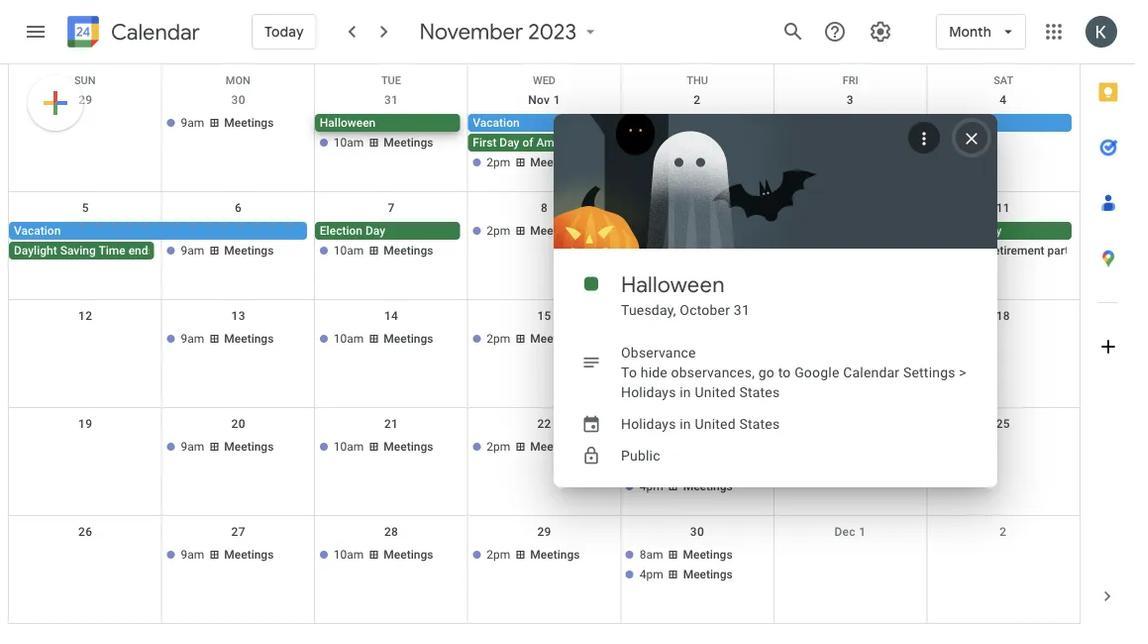 Task type: locate. For each thing, give the bounding box(es) containing it.
9am
[[181, 116, 204, 130], [181, 244, 204, 258], [181, 332, 204, 346], [181, 440, 204, 454], [181, 548, 204, 562]]

vacation button for daylight saving time ends
[[9, 222, 307, 240]]

calendar
[[111, 18, 200, 46], [843, 364, 900, 380]]

5 10am from the top
[[334, 548, 364, 562]]

halloween for halloween
[[320, 116, 376, 130]]

1 horizontal spatial vacation button
[[468, 114, 1072, 132]]

9am for 30
[[181, 116, 204, 130]]

1 holidays from the top
[[621, 384, 676, 400]]

veterans inside veterans day button
[[932, 224, 979, 238]]

30 down mon
[[231, 93, 245, 107]]

1 vertical spatial 29
[[537, 525, 551, 539]]

29
[[78, 93, 92, 107], [537, 525, 551, 539]]

1 8am from the top
[[640, 136, 663, 150]]

day for election day
[[366, 224, 385, 238]]

day inside thanksgiving day button
[[700, 440, 720, 454]]

day down 11
[[982, 224, 1002, 238]]

2 row from the top
[[9, 84, 1080, 192]]

16
[[690, 309, 704, 323]]

1 horizontal spatial 1
[[859, 525, 866, 539]]

1 horizontal spatial veterans
[[932, 224, 979, 238]]

1 vertical spatial vacation button
[[9, 222, 307, 240]]

day down 'holidays in united states'
[[700, 440, 720, 454]]

to
[[621, 364, 637, 380]]

1 vertical spatial vacation
[[14, 224, 61, 238]]

wed
[[533, 74, 556, 87]]

2 2pm from the top
[[487, 224, 510, 238]]

vacation up the daylight
[[14, 224, 61, 238]]

31 down tue
[[384, 93, 398, 107]]

calendar inside observance to hide observances, go to google calendar settings > holidays in united states
[[843, 364, 900, 380]]

1 vertical spatial calendar
[[843, 364, 900, 380]]

thanksgiving
[[626, 440, 697, 454]]

22
[[537, 417, 551, 431]]

5 9am from the top
[[181, 548, 204, 562]]

4pm for 16
[[640, 352, 663, 366]]

vacation daylight saving time ends
[[14, 224, 154, 258]]

vacation button up ends
[[9, 222, 307, 240]]

1 vertical spatial month
[[674, 136, 709, 150]]

day inside veterans day button
[[982, 224, 1002, 238]]

of
[[522, 136, 533, 150]]

united
[[695, 384, 736, 400], [695, 416, 736, 432]]

veterans inside veterans day (substitute) button
[[779, 224, 826, 238]]

1 states from the top
[[739, 384, 780, 400]]

4 row from the top
[[9, 300, 1080, 408]]

indian
[[590, 136, 623, 150]]

vacation
[[473, 116, 520, 130], [14, 224, 61, 238]]

1 vertical spatial united
[[695, 416, 736, 432]]

vacation inside vacation daylight saving time ends
[[14, 224, 61, 238]]

2pm for 22
[[487, 440, 510, 454]]

holidays up thanksgiving
[[621, 416, 676, 432]]

2 states from the top
[[739, 416, 780, 432]]

thanksgiving day button
[[621, 438, 766, 456]]

0 vertical spatial states
[[739, 384, 780, 400]]

4 10am from the top
[[334, 440, 364, 454]]

31 right the october
[[734, 302, 750, 318]]

veterans
[[779, 224, 826, 238], [932, 224, 979, 238]]

2 united from the top
[[695, 416, 736, 432]]

in
[[680, 384, 691, 400], [680, 416, 691, 432]]

1 right dec
[[859, 525, 866, 539]]

0 vertical spatial 8am button
[[621, 330, 766, 348]]

settings menu image
[[869, 20, 893, 44]]

3 8am from the top
[[640, 332, 663, 346]]

2 holidays from the top
[[621, 416, 676, 432]]

5 8am from the top
[[640, 548, 663, 562]]

today button
[[252, 8, 317, 55]]

2 4pm from the top
[[640, 244, 663, 258]]

4 4pm from the top
[[640, 479, 663, 493]]

0 horizontal spatial 2
[[694, 93, 701, 107]]

0 horizontal spatial 29
[[78, 93, 92, 107]]

united down observances,
[[695, 384, 736, 400]]

0 vertical spatial 30
[[231, 93, 245, 107]]

1 horizontal spatial 30
[[690, 525, 704, 539]]

day
[[500, 136, 520, 150], [366, 224, 385, 238], [829, 224, 849, 238], [982, 224, 1002, 238], [700, 440, 720, 454]]

month button
[[936, 8, 1026, 55]]

cell containing thanksgiving day
[[621, 438, 774, 497]]

1 8am button from the top
[[621, 330, 766, 348]]

1 vertical spatial halloween
[[621, 270, 725, 298]]

0 vertical spatial in
[[680, 384, 691, 400]]

9am for 27
[[181, 548, 204, 562]]

4pm
[[640, 156, 663, 169], [640, 244, 663, 258], [640, 352, 663, 366], [640, 479, 663, 493], [640, 568, 663, 582]]

10am
[[334, 136, 364, 150], [334, 244, 364, 258], [334, 332, 364, 346], [334, 440, 364, 454], [334, 548, 364, 562]]

1 horizontal spatial calendar
[[843, 364, 900, 380]]

day left of
[[500, 136, 520, 150]]

3 2pm from the top
[[487, 332, 510, 346]]

vacation button down '3' on the right top
[[468, 114, 1072, 132]]

2 9am from the top
[[181, 244, 204, 258]]

vacation first day of american indian heritage month
[[473, 116, 709, 150]]

6 row from the top
[[9, 516, 1080, 624]]

5 2pm from the top
[[487, 548, 510, 562]]

28
[[384, 525, 398, 539]]

31 inside halloween tuesday, october 31
[[734, 302, 750, 318]]

cell containing veterans day
[[927, 222, 1080, 262]]

retirement
[[990, 244, 1045, 258]]

0 horizontal spatial month
[[674, 136, 709, 150]]

0 horizontal spatial vacation
[[14, 224, 61, 238]]

9am for 13
[[181, 332, 204, 346]]

1 4pm from the top
[[640, 156, 663, 169]]

holidays down hide
[[621, 384, 676, 400]]

0 vertical spatial month
[[949, 23, 992, 40]]

row
[[9, 64, 1080, 87], [9, 84, 1080, 192], [9, 192, 1080, 300], [9, 300, 1080, 408], [9, 408, 1080, 516], [9, 516, 1080, 624]]

month right 'settings menu' icon on the top of page
[[949, 23, 992, 40]]

tab list
[[1081, 64, 1135, 569]]

halloween inside halloween tuesday, october 31
[[621, 270, 725, 298]]

dec 1
[[835, 525, 866, 539]]

dec
[[835, 525, 856, 539]]

2 veterans from the left
[[932, 224, 979, 238]]

in inside observance to hide observances, go to google calendar settings > holidays in united states
[[680, 384, 691, 400]]

3 9am from the top
[[181, 332, 204, 346]]

1 united from the top
[[695, 384, 736, 400]]

1 horizontal spatial month
[[949, 23, 992, 40]]

0 horizontal spatial 31
[[384, 93, 398, 107]]

nov 1
[[528, 93, 560, 107]]

0 vertical spatial 29
[[78, 93, 92, 107]]

vacation up first
[[473, 116, 520, 130]]

2pm
[[487, 156, 510, 169], [487, 224, 510, 238], [487, 332, 510, 346], [487, 440, 510, 454], [487, 548, 510, 562]]

1 veterans from the left
[[779, 224, 826, 238]]

day left (substitute)
[[829, 224, 849, 238]]

0 vertical spatial vacation
[[473, 116, 520, 130]]

8am button down thanksgiving day button
[[621, 458, 766, 476]]

2023
[[528, 18, 577, 46]]

0 vertical spatial halloween
[[320, 116, 376, 130]]

1 9am from the top
[[181, 116, 204, 130]]

holidays inside observance to hide observances, go to google calendar settings > holidays in united states
[[621, 384, 676, 400]]

halloween inside halloween button
[[320, 116, 376, 130]]

8am button down the 16 at the right
[[621, 330, 766, 348]]

month
[[949, 23, 992, 40], [674, 136, 709, 150]]

>
[[959, 364, 967, 380]]

8am button
[[621, 330, 766, 348], [621, 458, 766, 476]]

0 vertical spatial united
[[695, 384, 736, 400]]

row containing 19
[[9, 408, 1080, 516]]

veterans day (substitute)
[[779, 224, 914, 238]]

1 vertical spatial 8am button
[[621, 458, 766, 476]]

0 vertical spatial 1
[[553, 93, 560, 107]]

row containing 26
[[9, 516, 1080, 624]]

in up thanksgiving day button
[[680, 416, 691, 432]]

day inside the election day button
[[366, 224, 385, 238]]

states
[[739, 384, 780, 400], [739, 416, 780, 432]]

halloween tuesday, october 31
[[621, 270, 750, 318]]

vacation inside vacation first day of american indian heritage month
[[473, 116, 520, 130]]

google
[[795, 364, 840, 380]]

1 vertical spatial states
[[739, 416, 780, 432]]

day inside veterans day (substitute) button
[[829, 224, 849, 238]]

1 vertical spatial in
[[680, 416, 691, 432]]

to
[[778, 364, 791, 380]]

veterans up "2:30pm"
[[932, 224, 979, 238]]

american
[[536, 136, 587, 150]]

1 vertical spatial holidays
[[621, 416, 676, 432]]

10am for 14
[[334, 332, 364, 346]]

26
[[78, 525, 92, 539]]

8am
[[640, 136, 663, 150], [640, 224, 663, 238], [640, 332, 663, 346], [640, 460, 663, 474], [640, 548, 663, 562]]

row containing 12
[[9, 300, 1080, 408]]

in down observances,
[[680, 384, 691, 400]]

united up thanksgiving day button
[[695, 416, 736, 432]]

1 in from the top
[[680, 384, 691, 400]]

5 4pm from the top
[[640, 568, 663, 582]]

grid
[[8, 64, 1080, 624]]

1 vertical spatial 31
[[734, 302, 750, 318]]

1 vertical spatial 1
[[859, 525, 866, 539]]

calendar heading
[[107, 18, 200, 46]]

4 2pm from the top
[[487, 440, 510, 454]]

1 right nov
[[553, 93, 560, 107]]

meetings
[[224, 116, 274, 130], [384, 136, 433, 150], [683, 136, 733, 150], [530, 156, 580, 169], [683, 156, 733, 169], [530, 224, 580, 238], [683, 224, 733, 238], [224, 244, 274, 258], [384, 244, 433, 258], [683, 244, 733, 258], [224, 332, 274, 346], [384, 332, 433, 346], [530, 332, 580, 346], [683, 352, 733, 366], [224, 440, 274, 454], [384, 440, 433, 454], [530, 440, 580, 454], [683, 479, 733, 493], [224, 548, 274, 562], [384, 548, 433, 562], [530, 548, 580, 562], [683, 548, 733, 562], [683, 568, 733, 582]]

3
[[847, 93, 854, 107]]

halloween
[[320, 116, 376, 130], [621, 270, 725, 298]]

1
[[553, 93, 560, 107], [859, 525, 866, 539]]

holidays
[[621, 384, 676, 400], [621, 416, 676, 432]]

1 horizontal spatial 2
[[1000, 525, 1007, 539]]

settings
[[903, 364, 956, 380]]

4 9am from the top
[[181, 440, 204, 454]]

1 horizontal spatial vacation
[[473, 116, 520, 130]]

day right election
[[366, 224, 385, 238]]

1 horizontal spatial halloween
[[621, 270, 725, 298]]

31
[[384, 93, 398, 107], [734, 302, 750, 318]]

0 horizontal spatial halloween
[[320, 116, 376, 130]]

23
[[690, 417, 704, 431]]

3 10am from the top
[[334, 332, 364, 346]]

1 vertical spatial 2
[[1000, 525, 1007, 539]]

vacation button
[[468, 114, 1072, 132], [9, 222, 307, 240]]

0 vertical spatial holidays
[[621, 384, 676, 400]]

0 horizontal spatial 1
[[553, 93, 560, 107]]

veterans left (substitute)
[[779, 224, 826, 238]]

4 8am from the top
[[640, 460, 663, 474]]

30
[[231, 93, 245, 107], [690, 525, 704, 539]]

month right 'heritage'
[[674, 136, 709, 150]]

11
[[996, 201, 1010, 215]]

thanksgiving day
[[626, 440, 720, 454]]

(substitute)
[[852, 224, 914, 238]]

0 vertical spatial vacation button
[[468, 114, 1072, 132]]

grid containing 29
[[8, 64, 1080, 624]]

0 horizontal spatial calendar
[[111, 18, 200, 46]]

veterans day (substitute) button
[[774, 222, 919, 240]]

0 horizontal spatial vacation button
[[9, 222, 307, 240]]

21
[[384, 417, 398, 431]]

cell
[[9, 114, 162, 173], [315, 114, 468, 173], [468, 114, 1080, 173], [621, 114, 774, 173], [774, 114, 927, 173], [927, 114, 1080, 173], [9, 222, 315, 262], [315, 222, 468, 262], [621, 222, 774, 262], [927, 222, 1080, 262], [9, 330, 162, 370], [621, 330, 774, 370], [774, 330, 927, 370], [927, 330, 1080, 370], [9, 438, 162, 497], [621, 438, 774, 497], [774, 438, 927, 497], [927, 438, 1080, 497], [9, 546, 162, 585], [621, 546, 774, 585], [774, 546, 927, 585], [927, 546, 1080, 585]]

0 vertical spatial calendar
[[111, 18, 200, 46]]

5 row from the top
[[9, 408, 1080, 516]]

1 horizontal spatial 29
[[537, 525, 551, 539]]

month inside vacation first day of american indian heritage month
[[674, 136, 709, 150]]

0 horizontal spatial veterans
[[779, 224, 826, 238]]

3 row from the top
[[9, 192, 1080, 300]]

2 8am from the top
[[640, 224, 663, 238]]

1 row from the top
[[9, 64, 1080, 87]]

1 horizontal spatial 31
[[734, 302, 750, 318]]

3 4pm from the top
[[640, 352, 663, 366]]

30 down thanksgiving day button
[[690, 525, 704, 539]]

party
[[1048, 244, 1075, 258]]



Task type: vqa. For each thing, say whether or not it's contained in the screenshot.
halloween within the button
yes



Task type: describe. For each thing, give the bounding box(es) containing it.
2 in from the top
[[680, 416, 691, 432]]

1 for dec 1
[[859, 525, 866, 539]]

5
[[82, 201, 89, 215]]

row containing 29
[[9, 84, 1080, 192]]

day for veterans day (substitute)
[[829, 224, 849, 238]]

mon
[[226, 74, 251, 87]]

10am for 28
[[334, 548, 364, 562]]

public
[[621, 447, 660, 464]]

go
[[759, 364, 775, 380]]

row containing sun
[[9, 64, 1080, 87]]

election day button
[[315, 222, 460, 240]]

cell containing halloween
[[315, 114, 468, 173]]

observance to hide observances, go to google calendar settings > holidays in united states
[[621, 344, 970, 400]]

nov
[[528, 93, 550, 107]]

15
[[537, 309, 551, 323]]

november
[[420, 18, 523, 46]]

saving
[[60, 244, 96, 258]]

7
[[388, 201, 395, 215]]

8am for 30
[[640, 548, 663, 562]]

day for veterans day
[[982, 224, 1002, 238]]

1 vertical spatial 30
[[690, 525, 704, 539]]

vacation button for first day of american indian heritage month
[[468, 114, 1072, 132]]

main drawer image
[[24, 20, 48, 44]]

first
[[473, 136, 497, 150]]

calendar element
[[63, 12, 200, 55]]

sun
[[74, 74, 96, 87]]

november 2023 button
[[412, 18, 609, 46]]

25
[[996, 417, 1010, 431]]

2pm for 29
[[487, 548, 510, 562]]

thu
[[687, 74, 708, 87]]

october
[[680, 302, 730, 318]]

veterans day button
[[927, 222, 1072, 240]]

0 vertical spatial 2
[[694, 93, 701, 107]]

2pm for 15
[[487, 332, 510, 346]]

row containing 5
[[9, 192, 1080, 300]]

14
[[384, 309, 398, 323]]

2 8am button from the top
[[621, 458, 766, 476]]

heritage
[[626, 136, 672, 150]]

2pm for 8
[[487, 224, 510, 238]]

veterans for veterans day (substitute)
[[779, 224, 826, 238]]

8am for 9
[[640, 224, 663, 238]]

hide
[[641, 364, 668, 380]]

vacation for first
[[473, 116, 520, 130]]

1 2pm from the top
[[487, 156, 510, 169]]

election
[[320, 224, 363, 238]]

6
[[235, 201, 242, 215]]

8am for 2
[[640, 136, 663, 150]]

8
[[541, 201, 548, 215]]

0 vertical spatial 31
[[384, 93, 398, 107]]

observances,
[[671, 364, 755, 380]]

4pm for 30
[[640, 568, 663, 582]]

fri
[[843, 74, 859, 87]]

united inside observance to hide observances, go to google calendar settings > holidays in united states
[[695, 384, 736, 400]]

4pm for 2
[[640, 156, 663, 169]]

halloween button
[[315, 114, 460, 132]]

day for thanksgiving day
[[700, 440, 720, 454]]

12
[[78, 309, 92, 323]]

day inside vacation first day of american indian heritage month
[[500, 136, 520, 150]]

month inside 'popup button'
[[949, 23, 992, 40]]

19
[[78, 417, 92, 431]]

27
[[231, 525, 245, 539]]

observance
[[621, 344, 696, 361]]

10am for 21
[[334, 440, 364, 454]]

tuesday,
[[621, 302, 676, 318]]

1 10am from the top
[[334, 136, 364, 150]]

2:30pm retirement party
[[946, 244, 1075, 258]]

4pm for 9
[[640, 244, 663, 258]]

9
[[694, 201, 701, 215]]

veterans day
[[932, 224, 1002, 238]]

2 10am from the top
[[334, 244, 364, 258]]

states inside observance to hide observances, go to google calendar settings > holidays in united states
[[739, 384, 780, 400]]

daylight saving time ends button
[[9, 242, 154, 260]]

first day of american indian heritage month button
[[468, 134, 709, 152]]

9am for 6
[[181, 244, 204, 258]]

18
[[996, 309, 1010, 323]]

13
[[231, 309, 245, 323]]

halloween heading
[[621, 270, 725, 298]]

ends
[[128, 244, 154, 258]]

holidays in united states
[[621, 416, 780, 432]]

time
[[98, 244, 125, 258]]

daylight
[[14, 244, 57, 258]]

today
[[265, 23, 304, 40]]

1 for nov 1
[[553, 93, 560, 107]]

9am for 20
[[181, 440, 204, 454]]

sat
[[994, 74, 1014, 87]]

vacation for daylight
[[14, 224, 61, 238]]

halloween for halloween tuesday, october 31
[[621, 270, 725, 298]]

tue
[[381, 74, 401, 87]]

november 2023
[[420, 18, 577, 46]]

election day
[[320, 224, 385, 238]]

2:30pm
[[946, 244, 986, 258]]

cell containing election day
[[315, 222, 468, 262]]

veterans for veterans day
[[932, 224, 979, 238]]

20
[[231, 417, 245, 431]]

0 horizontal spatial 30
[[231, 93, 245, 107]]

4
[[1000, 93, 1007, 107]]



